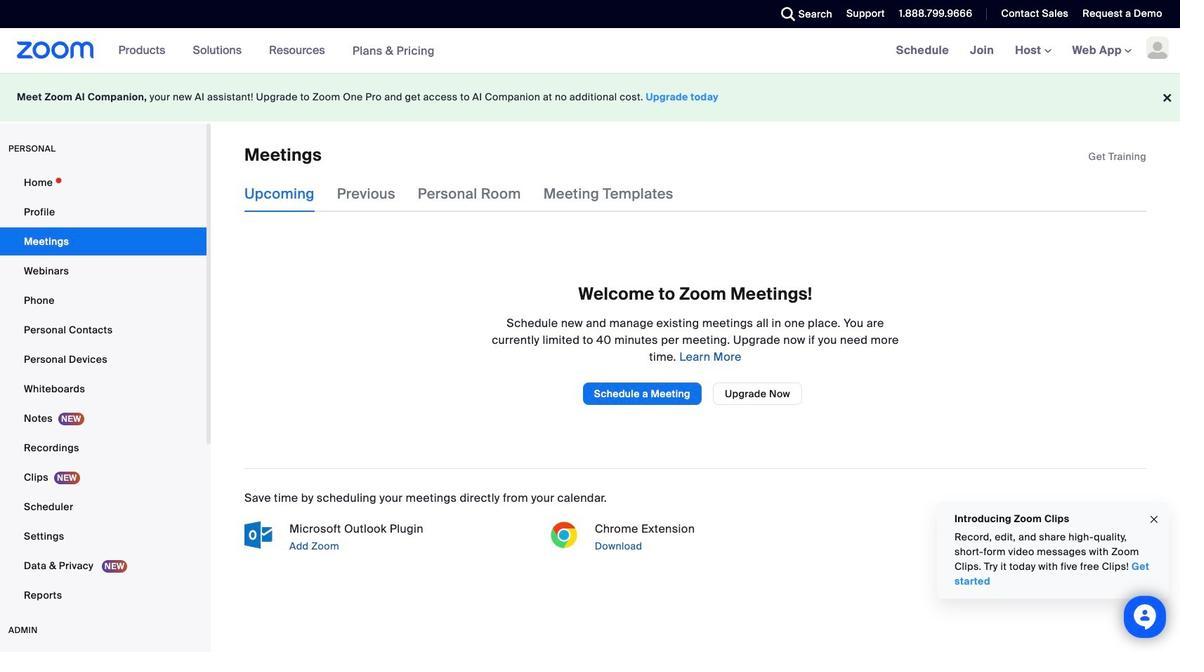Task type: vqa. For each thing, say whether or not it's contained in the screenshot.
Zoom Logo
yes



Task type: locate. For each thing, give the bounding box(es) containing it.
meetings navigation
[[886, 28, 1181, 74]]

application
[[1089, 150, 1147, 164]]

footer
[[0, 73, 1181, 122]]

personal menu menu
[[0, 169, 207, 612]]

close image
[[1149, 512, 1160, 528]]

profile picture image
[[1147, 37, 1170, 59]]

zoom logo image
[[17, 41, 94, 59]]

product information navigation
[[108, 28, 446, 74]]

tabs of meeting tab list
[[245, 176, 696, 213]]

banner
[[0, 28, 1181, 74]]



